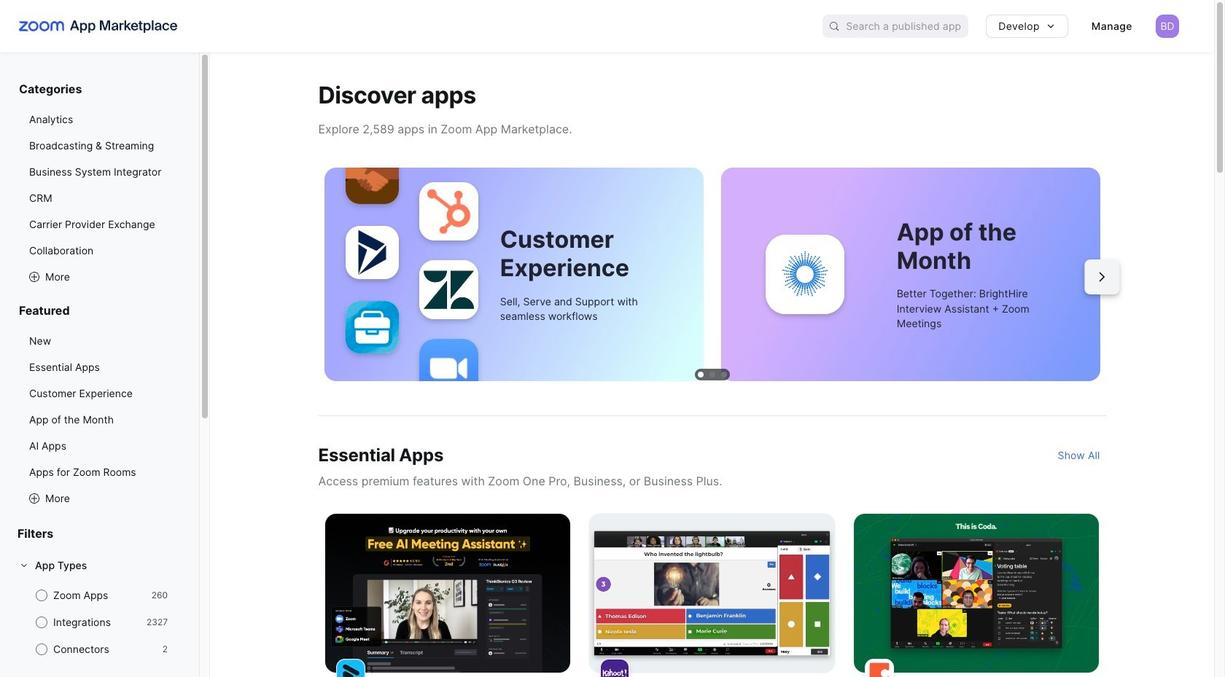 Task type: locate. For each thing, give the bounding box(es) containing it.
banner
[[0, 0, 1214, 53]]

search a published app element
[[823, 15, 969, 38]]

Search text field
[[846, 16, 969, 37]]



Task type: describe. For each thing, give the bounding box(es) containing it.
current user is barb dwyer element
[[1156, 15, 1179, 38]]



